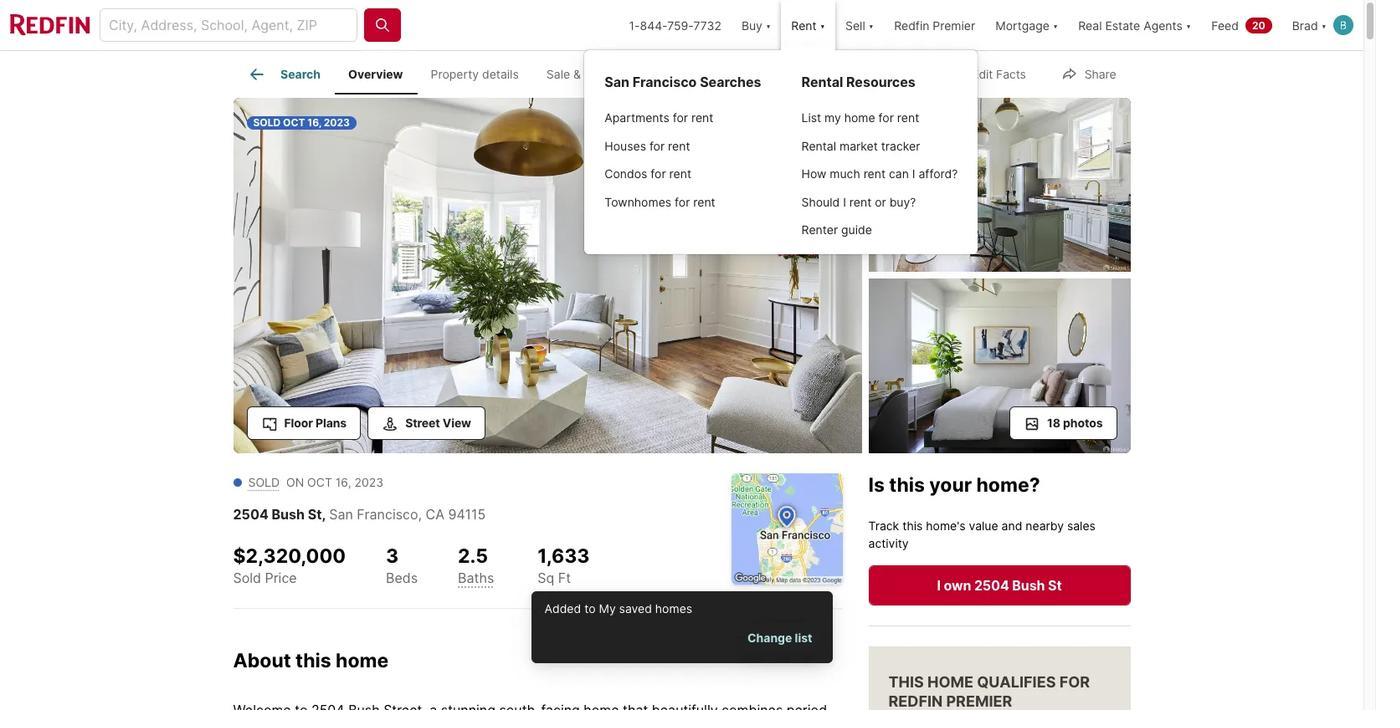 Task type: vqa. For each thing, say whether or not it's contained in the screenshot.
the 1.5
no



Task type: locate. For each thing, give the bounding box(es) containing it.
i right can
[[912, 167, 916, 181]]

facts for edit facts
[[996, 67, 1026, 81]]

added
[[545, 602, 581, 616]]

facts for public facts
[[708, 67, 738, 81]]

sold inside sold oct 16, 2023 link
[[253, 116, 281, 129]]

, down sold on oct 16, 2023
[[322, 506, 326, 523]]

much
[[830, 167, 860, 181]]

this right about
[[296, 650, 331, 673]]

value
[[969, 519, 999, 534]]

2 , from the left
[[418, 506, 422, 523]]

list
[[795, 631, 813, 646]]

16, up '2504 bush st , san francisco , ca 94115'
[[336, 475, 351, 489]]

▾ right "sell"
[[869, 18, 874, 32]]

2 rental from the top
[[802, 139, 836, 153]]

2.5
[[458, 545, 488, 568]]

track
[[869, 519, 899, 534]]

2 vertical spatial this
[[296, 650, 331, 673]]

0 vertical spatial 2504
[[233, 506, 269, 523]]

1 horizontal spatial st
[[1048, 578, 1062, 595]]

st
[[308, 506, 322, 523], [1048, 578, 1062, 595]]

1 horizontal spatial ,
[[418, 506, 422, 523]]

francisco up 3
[[357, 506, 418, 523]]

0 vertical spatial home
[[845, 111, 876, 125]]

floor plans button
[[247, 406, 361, 440]]

rent for townhomes for rent
[[693, 195, 716, 209]]

2023 up '2504 bush st , san francisco , ca 94115'
[[355, 475, 384, 489]]

1 vertical spatial 2023
[[355, 475, 384, 489]]

for down apartments for rent in the top of the page
[[650, 139, 665, 153]]

for for condos for rent
[[651, 167, 666, 181]]

3
[[386, 545, 399, 568]]

rent up houses for rent link
[[692, 111, 714, 125]]

real estate agents ▾
[[1079, 18, 1192, 32]]

0 vertical spatial san
[[605, 74, 630, 90]]

tax
[[584, 67, 602, 81]]

0 horizontal spatial facts
[[708, 67, 738, 81]]

rent for houses for rent
[[668, 139, 690, 153]]

▾ for sell ▾
[[869, 18, 874, 32]]

brad ▾
[[1292, 18, 1327, 32]]

▾ for mortgage ▾
[[1053, 18, 1059, 32]]

1 vertical spatial st
[[1048, 578, 1062, 595]]

1 vertical spatial rental
[[802, 139, 836, 153]]

0 horizontal spatial 2023
[[324, 116, 350, 129]]

edit
[[972, 67, 993, 81]]

rent down the apartments for rent link at the top
[[668, 139, 690, 153]]

2504
[[233, 506, 269, 523], [974, 578, 1010, 595]]

alert
[[531, 592, 833, 664]]

sold oct 16, 2023 link
[[233, 98, 862, 457]]

1 horizontal spatial 2023
[[355, 475, 384, 489]]

baths link
[[458, 570, 494, 587]]

rent left or
[[850, 195, 872, 209]]

4 ▾ from the left
[[1053, 18, 1059, 32]]

property details
[[431, 67, 519, 81]]

1 vertical spatial francisco
[[357, 506, 418, 523]]

san
[[605, 74, 630, 90], [329, 506, 353, 523]]

rental resources
[[802, 74, 916, 90]]

rental up my on the top right of the page
[[802, 74, 843, 90]]

2 ▾ from the left
[[820, 18, 826, 32]]

oct down search
[[283, 116, 305, 129]]

3 ▾ from the left
[[869, 18, 874, 32]]

0 horizontal spatial oct
[[283, 116, 305, 129]]

▾ right mortgage
[[1053, 18, 1059, 32]]

0 horizontal spatial i
[[843, 195, 846, 209]]

renter guide link
[[782, 216, 978, 244]]

$2,320,000
[[233, 545, 346, 568]]

this for track
[[903, 519, 923, 534]]

premier
[[946, 693, 1012, 711]]

san right tax
[[605, 74, 630, 90]]

1 horizontal spatial 16,
[[336, 475, 351, 489]]

rent left can
[[864, 167, 886, 181]]

st down nearby
[[1048, 578, 1062, 595]]

bush down nearby
[[1013, 578, 1045, 595]]

0 vertical spatial francisco
[[633, 74, 697, 90]]

0 horizontal spatial ,
[[322, 506, 326, 523]]

francisco
[[633, 74, 697, 90], [357, 506, 418, 523]]

, left ca on the bottom
[[418, 506, 422, 523]]

0 horizontal spatial 2504
[[233, 506, 269, 523]]

facts inside button
[[996, 67, 1026, 81]]

st down sold on oct 16, 2023
[[308, 506, 322, 523]]

0 vertical spatial sold
[[253, 116, 281, 129]]

1 vertical spatial home
[[336, 650, 389, 673]]

apartments for rent
[[605, 111, 714, 125]]

public
[[671, 67, 704, 81]]

your
[[930, 473, 972, 497]]

property
[[431, 67, 479, 81]]

0 horizontal spatial bush
[[272, 506, 305, 523]]

renter
[[802, 223, 838, 237]]

City, Address, School, Agent, ZIP search field
[[100, 8, 358, 42]]

▾ inside 'dropdown button'
[[820, 18, 826, 32]]

sold for sold oct 16, 2023
[[253, 116, 281, 129]]

change list
[[748, 631, 813, 646]]

rental market tracker link
[[782, 132, 978, 160]]

houses for rent
[[605, 139, 690, 153]]

list my home for rent link
[[782, 104, 978, 132]]

sales
[[1067, 519, 1096, 534]]

2504 right own
[[974, 578, 1010, 595]]

2504 bush st, san francisco, ca 94115 image
[[233, 98, 862, 453], [869, 98, 1131, 272], [869, 279, 1131, 453]]

houses
[[605, 139, 646, 153]]

own
[[944, 578, 971, 595]]

plans
[[316, 416, 347, 430]]

nearby
[[1026, 519, 1064, 534]]

facts right public
[[708, 67, 738, 81]]

2 horizontal spatial i
[[937, 578, 941, 595]]

this right track
[[903, 519, 923, 534]]

tab list
[[233, 51, 837, 95]]

16, down search
[[307, 116, 321, 129]]

added to my saved homes
[[545, 602, 693, 616]]

rent up tracker
[[897, 111, 920, 125]]

rent inside 'link'
[[669, 167, 692, 181]]

sale & tax history
[[547, 67, 643, 81]]

for down condos for rent 'link'
[[675, 195, 690, 209]]

0 horizontal spatial st
[[308, 506, 322, 523]]

1 ▾ from the left
[[766, 18, 771, 32]]

1 vertical spatial bush
[[1013, 578, 1045, 595]]

st inside button
[[1048, 578, 1062, 595]]

1 horizontal spatial facts
[[996, 67, 1026, 81]]

this
[[889, 473, 925, 497], [903, 519, 923, 534], [296, 650, 331, 673]]

home for this
[[336, 650, 389, 673]]

sold down search link
[[253, 116, 281, 129]]

rent ▾ button
[[791, 0, 826, 50]]

1 horizontal spatial oct
[[307, 475, 332, 489]]

94115
[[448, 506, 486, 523]]

should
[[802, 195, 840, 209]]

1 rental from the top
[[802, 74, 843, 90]]

home's
[[926, 519, 966, 534]]

home
[[928, 674, 974, 692]]

&
[[574, 67, 581, 81]]

san down sold on oct 16, 2023
[[329, 506, 353, 523]]

1 vertical spatial san
[[329, 506, 353, 523]]

1 horizontal spatial home
[[845, 111, 876, 125]]

▾ right rent
[[820, 18, 826, 32]]

0 vertical spatial rental
[[802, 74, 843, 90]]

1,633 sq ft
[[538, 545, 590, 587]]

1 vertical spatial sold
[[248, 475, 280, 489]]

for inside 'link'
[[651, 167, 666, 181]]

1 horizontal spatial francisco
[[633, 74, 697, 90]]

sale & tax history tab
[[533, 54, 657, 95]]

brad
[[1292, 18, 1318, 32]]

0 vertical spatial 16,
[[307, 116, 321, 129]]

sold left 'on'
[[248, 475, 280, 489]]

▾
[[766, 18, 771, 32], [820, 18, 826, 32], [869, 18, 874, 32], [1053, 18, 1059, 32], [1186, 18, 1192, 32], [1322, 18, 1327, 32]]

should i rent or buy?
[[802, 195, 916, 209]]

this inside 'track this home's value and nearby sales activity'
[[903, 519, 923, 534]]

how much rent can i afford? link
[[782, 160, 978, 188]]

2023 down overview tab
[[324, 116, 350, 129]]

i right should
[[843, 195, 846, 209]]

2 vertical spatial i
[[937, 578, 941, 595]]

rent for how much rent can i afford?
[[864, 167, 886, 181]]

16,
[[307, 116, 321, 129], [336, 475, 351, 489]]

rent down houses for rent link
[[669, 167, 692, 181]]

afford?
[[919, 167, 958, 181]]

ft
[[558, 570, 571, 587]]

1 horizontal spatial san
[[605, 74, 630, 90]]

price
[[265, 570, 297, 587]]

sell ▾ button
[[836, 0, 884, 50]]

1-844-759-7732 link
[[629, 18, 722, 32]]

2504 bush st , san francisco , ca 94115
[[233, 506, 486, 523]]

1 vertical spatial i
[[843, 195, 846, 209]]

sold
[[253, 116, 281, 129], [248, 475, 280, 489]]

oct right 'on'
[[307, 475, 332, 489]]

bush down 'on'
[[272, 506, 305, 523]]

6 ▾ from the left
[[1322, 18, 1327, 32]]

▾ right brad
[[1322, 18, 1327, 32]]

2023
[[324, 116, 350, 129], [355, 475, 384, 489]]

home for my
[[845, 111, 876, 125]]

activity
[[869, 537, 909, 551]]

mortgage ▾ button
[[996, 0, 1059, 50]]

rent for apartments for rent
[[692, 111, 714, 125]]

1 horizontal spatial i
[[912, 167, 916, 181]]

for
[[673, 111, 688, 125], [879, 111, 894, 125], [650, 139, 665, 153], [651, 167, 666, 181], [675, 195, 690, 209]]

buy ▾ button
[[742, 0, 771, 50]]

for up houses for rent link
[[673, 111, 688, 125]]

facts right the edit
[[996, 67, 1026, 81]]

rent
[[791, 18, 817, 32]]

rental up how
[[802, 139, 836, 153]]

rent down condos for rent 'link'
[[693, 195, 716, 209]]

baths
[[458, 570, 494, 587]]

for
[[1060, 674, 1090, 692]]

public facts tab
[[657, 54, 752, 95]]

or
[[875, 195, 886, 209]]

0 vertical spatial this
[[889, 473, 925, 497]]

this right is
[[889, 473, 925, 497]]

facts inside "tab"
[[708, 67, 738, 81]]

for for townhomes for rent
[[675, 195, 690, 209]]

i
[[912, 167, 916, 181], [843, 195, 846, 209], [937, 578, 941, 595]]

francisco up apartments for rent in the top of the page
[[633, 74, 697, 90]]

2504 down sold link
[[233, 506, 269, 523]]

0 horizontal spatial home
[[336, 650, 389, 673]]

▾ right buy
[[766, 18, 771, 32]]

street view
[[405, 416, 471, 430]]

mortgage
[[996, 18, 1050, 32]]

5 ▾ from the left
[[1186, 18, 1192, 32]]

▾ right 'agents'
[[1186, 18, 1192, 32]]

property details tab
[[417, 54, 533, 95]]

1 horizontal spatial 2504
[[974, 578, 1010, 595]]

for up 'townhomes for rent'
[[651, 167, 666, 181]]

to
[[585, 602, 596, 616]]

i own 2504 bush st button
[[869, 566, 1131, 606]]

1 horizontal spatial bush
[[1013, 578, 1045, 595]]

i left own
[[937, 578, 941, 595]]

0 horizontal spatial 16,
[[307, 116, 321, 129]]

oct
[[283, 116, 305, 129], [307, 475, 332, 489]]

1 vertical spatial 2504
[[974, 578, 1010, 595]]

1 vertical spatial this
[[903, 519, 923, 534]]



Task type: describe. For each thing, give the bounding box(es) containing it.
rent for condos for rent
[[669, 167, 692, 181]]

redfin
[[889, 693, 943, 711]]

history
[[605, 67, 643, 81]]

map entry image
[[731, 473, 843, 585]]

san francisco searches
[[605, 74, 762, 90]]

0 vertical spatial bush
[[272, 506, 305, 523]]

townhomes
[[605, 195, 672, 209]]

edit facts
[[972, 67, 1026, 81]]

for for apartments for rent
[[673, 111, 688, 125]]

mortgage ▾ button
[[986, 0, 1069, 50]]

rental for rental market tracker
[[802, 139, 836, 153]]

floor
[[284, 416, 313, 430]]

for up rental market tracker link
[[879, 111, 894, 125]]

real
[[1079, 18, 1102, 32]]

this for about
[[296, 650, 331, 673]]

tab list containing search
[[233, 51, 837, 95]]

7732
[[694, 18, 722, 32]]

and
[[1002, 519, 1023, 534]]

beds
[[386, 570, 418, 587]]

buy ▾ button
[[732, 0, 781, 50]]

my
[[599, 602, 616, 616]]

market
[[840, 139, 878, 153]]

i own 2504 bush st
[[937, 578, 1062, 595]]

rent for should i rent or buy?
[[850, 195, 872, 209]]

track this home's value and nearby sales activity
[[869, 519, 1096, 551]]

buy?
[[890, 195, 916, 209]]

sale
[[547, 67, 570, 81]]

mortgage ▾
[[996, 18, 1059, 32]]

qualifies
[[977, 674, 1056, 692]]

agents
[[1144, 18, 1183, 32]]

is this your home?
[[869, 473, 1040, 497]]

apartments for rent link
[[585, 104, 782, 132]]

how
[[802, 167, 827, 181]]

buy
[[742, 18, 763, 32]]

list my home for rent
[[802, 111, 920, 125]]

844-
[[640, 18, 668, 32]]

condos for rent
[[605, 167, 692, 181]]

3 beds
[[386, 545, 418, 587]]

share button
[[1047, 56, 1131, 90]]

1-844-759-7732
[[629, 18, 722, 32]]

0 vertical spatial 2023
[[324, 116, 350, 129]]

▾ for buy ▾
[[766, 18, 771, 32]]

0 vertical spatial i
[[912, 167, 916, 181]]

redfin premier button
[[884, 0, 986, 50]]

condos
[[605, 167, 648, 181]]

edit facts button
[[935, 56, 1041, 90]]

1 vertical spatial oct
[[307, 475, 332, 489]]

sq
[[538, 570, 555, 587]]

this for is
[[889, 473, 925, 497]]

1 , from the left
[[322, 506, 326, 523]]

apartments
[[605, 111, 670, 125]]

tracker
[[881, 139, 921, 153]]

saved
[[619, 602, 652, 616]]

how much rent can i afford?
[[802, 167, 958, 181]]

0 horizontal spatial san
[[329, 506, 353, 523]]

redfin
[[894, 18, 930, 32]]

2504 inside button
[[974, 578, 1010, 595]]

change list button
[[741, 623, 819, 654]]

1-
[[629, 18, 640, 32]]

searches
[[700, 74, 762, 90]]

overview tab
[[335, 54, 417, 95]]

alert containing added to my saved homes
[[531, 592, 833, 664]]

real estate agents ▾ button
[[1069, 0, 1202, 50]]

this home qualifies for redfin premier
[[889, 674, 1090, 711]]

renter guide
[[802, 223, 872, 237]]

sold for sold on oct 16, 2023
[[248, 475, 280, 489]]

ca
[[426, 506, 445, 523]]

buy ▾
[[742, 18, 771, 32]]

view
[[443, 416, 471, 430]]

resources
[[846, 74, 916, 90]]

sold oct 16, 2023
[[253, 116, 350, 129]]

details
[[482, 67, 519, 81]]

search
[[280, 67, 321, 81]]

share
[[1085, 67, 1116, 81]]

this
[[889, 674, 924, 692]]

for for houses for rent
[[650, 139, 665, 153]]

18
[[1047, 416, 1061, 430]]

favorite
[[870, 67, 914, 81]]

on
[[286, 475, 304, 489]]

street view button
[[368, 406, 486, 440]]

sold
[[233, 570, 261, 587]]

condos for rent link
[[585, 160, 782, 188]]

list
[[802, 111, 821, 125]]

change
[[748, 631, 792, 646]]

0 vertical spatial st
[[308, 506, 322, 523]]

759-
[[667, 18, 694, 32]]

0 horizontal spatial francisco
[[357, 506, 418, 523]]

redfin premier
[[894, 18, 976, 32]]

about this home
[[233, 650, 389, 673]]

▾ for brad ▾
[[1322, 18, 1327, 32]]

18 photos button
[[1010, 406, 1117, 440]]

rental for rental resources
[[802, 74, 843, 90]]

sell
[[846, 18, 866, 32]]

▾ for rent ▾
[[820, 18, 826, 32]]

2.5 baths
[[458, 545, 494, 587]]

bush inside i own 2504 bush st button
[[1013, 578, 1045, 595]]

guide
[[842, 223, 872, 237]]

0 vertical spatial oct
[[283, 116, 305, 129]]

sold link
[[248, 475, 280, 489]]

should i rent or buy? link
[[782, 188, 978, 216]]

premier
[[933, 18, 976, 32]]

schools tab
[[752, 54, 823, 95]]

submit search image
[[374, 17, 391, 33]]

user photo image
[[1334, 15, 1354, 35]]

i inside button
[[937, 578, 941, 595]]

search link
[[247, 64, 321, 85]]

1 vertical spatial 16,
[[336, 475, 351, 489]]



